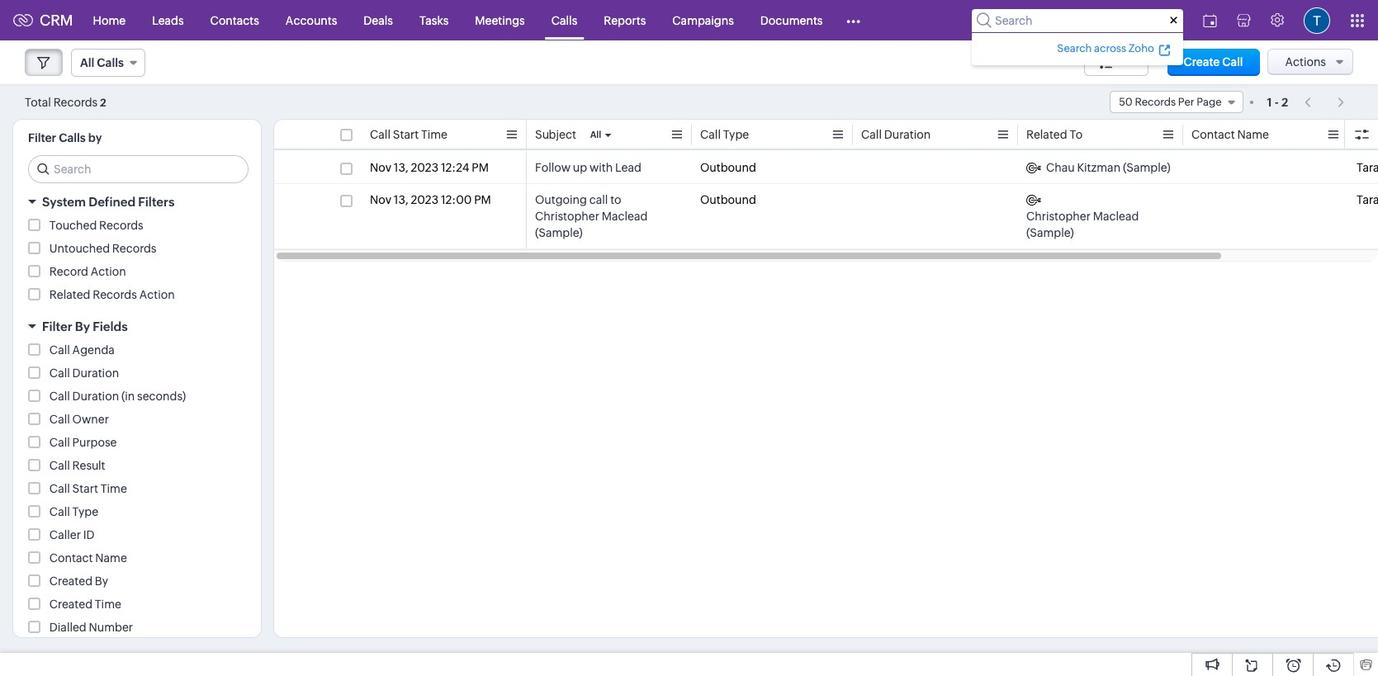 Task type: locate. For each thing, give the bounding box(es) containing it.
0 horizontal spatial 2
[[100, 96, 106, 109]]

1 2023 from the top
[[411, 161, 439, 174]]

chau kitzman (sample) link
[[1027, 159, 1171, 176]]

contact name
[[1192, 128, 1269, 141], [49, 552, 127, 565]]

christopher down chau
[[1027, 210, 1091, 223]]

2023 for 12:24
[[411, 161, 439, 174]]

all inside field
[[80, 56, 94, 69]]

reports link
[[591, 0, 659, 40]]

1 vertical spatial related
[[49, 288, 90, 301]]

1 horizontal spatial contact
[[1192, 128, 1235, 141]]

created up dialled
[[49, 598, 93, 611]]

created up created time at the left bottom of page
[[49, 575, 93, 588]]

call start time up the nov 13, 2023 12:24 pm
[[370, 128, 448, 141]]

1 horizontal spatial (sample)
[[1027, 226, 1074, 239]]

2 vertical spatial calls
[[59, 131, 86, 145]]

filter
[[28, 131, 56, 145], [42, 320, 72, 334]]

contact down page
[[1192, 128, 1235, 141]]

(sample) right kitzman
[[1123, 161, 1171, 174]]

by for filter
[[75, 320, 90, 334]]

0 vertical spatial filter
[[28, 131, 56, 145]]

total
[[25, 95, 51, 109]]

records for touched
[[99, 219, 143, 232]]

1 vertical spatial type
[[72, 505, 98, 519]]

1 vertical spatial call type
[[49, 505, 98, 519]]

0 vertical spatial related
[[1027, 128, 1067, 141]]

page
[[1197, 96, 1222, 108]]

action
[[91, 265, 126, 278], [139, 288, 175, 301]]

(sample) down chau
[[1027, 226, 1074, 239]]

0 horizontal spatial maclead
[[602, 210, 648, 223]]

0 horizontal spatial action
[[91, 265, 126, 278]]

filter up call agenda
[[42, 320, 72, 334]]

0 horizontal spatial contact name
[[49, 552, 127, 565]]

call start time down result
[[49, 482, 127, 496]]

(sample) down outgoing
[[535, 226, 583, 239]]

1 vertical spatial start
[[72, 482, 98, 496]]

pm right the 12:00 at left top
[[474, 193, 491, 206]]

(sample) inside christopher maclead (sample)
[[1027, 226, 1074, 239]]

system defined filters
[[42, 195, 175, 209]]

create call
[[1184, 55, 1243, 69]]

reports
[[604, 14, 646, 27]]

filter down total
[[28, 131, 56, 145]]

1 vertical spatial time
[[101, 482, 127, 496]]

2 nov from the top
[[370, 193, 391, 206]]

call result
[[49, 459, 105, 472]]

2023 left 12:24
[[411, 161, 439, 174]]

0 vertical spatial all
[[80, 56, 94, 69]]

0 vertical spatial outbound
[[700, 161, 756, 174]]

call owner
[[49, 413, 109, 426]]

call start time
[[370, 128, 448, 141], [49, 482, 127, 496]]

nov up 'nov 13, 2023 12:00 pm' at the top of page
[[370, 161, 391, 174]]

1 vertical spatial contact name
[[49, 552, 127, 565]]

0 vertical spatial by
[[75, 320, 90, 334]]

navigation
[[1297, 90, 1354, 114]]

13, down the nov 13, 2023 12:24 pm
[[394, 193, 408, 206]]

defined
[[89, 195, 135, 209]]

time up number
[[95, 598, 121, 611]]

name
[[1238, 128, 1269, 141], [95, 552, 127, 565]]

2
[[1282, 95, 1288, 109], [100, 96, 106, 109]]

caller id
[[49, 529, 95, 542]]

1 vertical spatial call start time
[[49, 482, 127, 496]]

touched
[[49, 219, 97, 232]]

1 nov from the top
[[370, 161, 391, 174]]

0 vertical spatial created
[[49, 575, 93, 588]]

size image
[[1100, 55, 1113, 70]]

time down result
[[101, 482, 127, 496]]

0 vertical spatial tara
[[1357, 161, 1378, 174]]

2 vertical spatial time
[[95, 598, 121, 611]]

start up the nov 13, 2023 12:24 pm
[[393, 128, 419, 141]]

1 vertical spatial call duration
[[49, 367, 119, 380]]

0 horizontal spatial start
[[72, 482, 98, 496]]

0 vertical spatial call start time
[[370, 128, 448, 141]]

created time
[[49, 598, 121, 611]]

owner
[[72, 413, 109, 426]]

call
[[589, 193, 608, 206]]

0 vertical spatial contact
[[1192, 128, 1235, 141]]

1 horizontal spatial by
[[95, 575, 108, 588]]

contact name down the id
[[49, 552, 127, 565]]

calls left reports
[[551, 14, 578, 27]]

0 horizontal spatial (sample)
[[535, 226, 583, 239]]

all for all
[[590, 130, 601, 140]]

related left to
[[1027, 128, 1067, 141]]

filter calls by
[[28, 131, 102, 145]]

all up total records 2
[[80, 56, 94, 69]]

duration
[[884, 128, 931, 141], [72, 367, 119, 380], [72, 390, 119, 403]]

type
[[723, 128, 749, 141], [72, 505, 98, 519]]

1 tara from the top
[[1357, 161, 1378, 174]]

1 horizontal spatial related
[[1027, 128, 1067, 141]]

1 christopher from the left
[[535, 210, 600, 223]]

0 horizontal spatial call type
[[49, 505, 98, 519]]

0 vertical spatial pm
[[472, 161, 489, 174]]

2 horizontal spatial calls
[[551, 14, 578, 27]]

1 outbound from the top
[[700, 161, 756, 174]]

tara
[[1357, 161, 1378, 174], [1357, 193, 1378, 206]]

2 maclead from the left
[[1093, 210, 1139, 223]]

call type
[[700, 128, 749, 141], [49, 505, 98, 519]]

start down result
[[72, 482, 98, 496]]

filter for filter calls by
[[28, 131, 56, 145]]

0 horizontal spatial by
[[75, 320, 90, 334]]

(sample) for chau kitzman (sample)
[[1123, 161, 1171, 174]]

13, for nov 13, 2023 12:24 pm
[[394, 161, 408, 174]]

related down record
[[49, 288, 90, 301]]

follow
[[535, 161, 571, 174]]

1 vertical spatial all
[[590, 130, 601, 140]]

1 vertical spatial created
[[49, 598, 93, 611]]

per
[[1178, 96, 1195, 108]]

by up created time at the left bottom of page
[[95, 575, 108, 588]]

13, up 'nov 13, 2023 12:00 pm' at the top of page
[[394, 161, 408, 174]]

50 Records Per Page field
[[1110, 91, 1243, 113]]

calls inside field
[[97, 56, 124, 69]]

2 inside total records 2
[[100, 96, 106, 109]]

filter inside dropdown button
[[42, 320, 72, 334]]

outgoing call to christopher maclead (sample)
[[535, 193, 648, 239]]

0 horizontal spatial all
[[80, 56, 94, 69]]

christopher down outgoing
[[535, 210, 600, 223]]

2 horizontal spatial (sample)
[[1123, 161, 1171, 174]]

nov 13, 2023 12:00 pm
[[370, 193, 491, 206]]

by up call agenda
[[75, 320, 90, 334]]

1 maclead from the left
[[602, 210, 648, 223]]

call
[[1222, 55, 1243, 69], [370, 128, 391, 141], [700, 128, 721, 141], [861, 128, 882, 141], [1357, 128, 1377, 141], [49, 344, 70, 357], [49, 367, 70, 380], [49, 390, 70, 403], [49, 413, 70, 426], [49, 436, 70, 449], [49, 459, 70, 472], [49, 482, 70, 496], [49, 505, 70, 519]]

christopher inside outgoing call to christopher maclead (sample)
[[535, 210, 600, 223]]

nov for nov 13, 2023 12:24 pm
[[370, 161, 391, 174]]

1 vertical spatial contact
[[49, 552, 93, 565]]

0 horizontal spatial christopher
[[535, 210, 600, 223]]

created for created time
[[49, 598, 93, 611]]

calls
[[551, 14, 578, 27], [97, 56, 124, 69], [59, 131, 86, 145]]

1 horizontal spatial 2
[[1282, 95, 1288, 109]]

1 vertical spatial by
[[95, 575, 108, 588]]

christopher maclead (sample) link
[[1027, 192, 1175, 241]]

Search text field
[[29, 156, 248, 183]]

name up created by
[[95, 552, 127, 565]]

1 horizontal spatial name
[[1238, 128, 1269, 141]]

0 horizontal spatial calls
[[59, 131, 86, 145]]

13,
[[394, 161, 408, 174], [394, 193, 408, 206]]

None field
[[1084, 49, 1149, 76]]

fields
[[93, 320, 128, 334]]

1 horizontal spatial calls
[[97, 56, 124, 69]]

2023 left the 12:00 at left top
[[411, 193, 439, 206]]

actions
[[1285, 55, 1326, 69]]

nov down the nov 13, 2023 12:24 pm
[[370, 193, 391, 206]]

records down touched records
[[112, 242, 156, 255]]

records for related
[[93, 288, 137, 301]]

maclead down to
[[602, 210, 648, 223]]

contact down caller id
[[49, 552, 93, 565]]

(in
[[121, 390, 135, 403]]

follow up with lead link
[[535, 159, 642, 176]]

2 vertical spatial duration
[[72, 390, 119, 403]]

all calls
[[80, 56, 124, 69]]

12:00
[[441, 193, 472, 206]]

pm right 12:24
[[472, 161, 489, 174]]

nov
[[370, 161, 391, 174], [370, 193, 391, 206]]

1 13, from the top
[[394, 161, 408, 174]]

0 vertical spatial 13,
[[394, 161, 408, 174]]

1 vertical spatial 13,
[[394, 193, 408, 206]]

all up "with" on the left top of the page
[[590, 130, 601, 140]]

0 vertical spatial nov
[[370, 161, 391, 174]]

tasks link
[[406, 0, 462, 40]]

meetings
[[475, 14, 525, 27]]

result
[[72, 459, 105, 472]]

1 vertical spatial tara
[[1357, 193, 1378, 206]]

1 horizontal spatial contact name
[[1192, 128, 1269, 141]]

0 horizontal spatial related
[[49, 288, 90, 301]]

1 created from the top
[[49, 575, 93, 588]]

1 horizontal spatial maclead
[[1093, 210, 1139, 223]]

maclead
[[602, 210, 648, 223], [1093, 210, 1139, 223]]

2 13, from the top
[[394, 193, 408, 206]]

(sample) for christopher maclead (sample)
[[1027, 226, 1074, 239]]

0 vertical spatial type
[[723, 128, 749, 141]]

create menu image
[[1153, 0, 1193, 40]]

contact name down page
[[1192, 128, 1269, 141]]

outgoing call to christopher maclead (sample) link
[[535, 192, 684, 241]]

0 vertical spatial call type
[[700, 128, 749, 141]]

records for untouched
[[112, 242, 156, 255]]

records right 50
[[1135, 96, 1176, 108]]

related
[[1027, 128, 1067, 141], [49, 288, 90, 301]]

0 vertical spatial 2023
[[411, 161, 439, 174]]

2 up by
[[100, 96, 106, 109]]

records inside field
[[1135, 96, 1176, 108]]

1 horizontal spatial start
[[393, 128, 419, 141]]

2 2023 from the top
[[411, 193, 439, 206]]

2 tara from the top
[[1357, 193, 1378, 206]]

1 vertical spatial pm
[[474, 193, 491, 206]]

campaigns link
[[659, 0, 747, 40]]

2 right -
[[1282, 95, 1288, 109]]

calls inside 'link'
[[551, 14, 578, 27]]

by inside dropdown button
[[75, 320, 90, 334]]

0 vertical spatial name
[[1238, 128, 1269, 141]]

records up filter calls by
[[53, 95, 98, 109]]

12:24
[[441, 161, 469, 174]]

2023 for 12:00
[[411, 193, 439, 206]]

1 horizontal spatial call start time
[[370, 128, 448, 141]]

records up fields
[[93, 288, 137, 301]]

1 vertical spatial filter
[[42, 320, 72, 334]]

1 vertical spatial outbound
[[700, 193, 756, 206]]

action up related records action
[[91, 265, 126, 278]]

row group
[[274, 152, 1378, 249]]

time up the nov 13, 2023 12:24 pm
[[421, 128, 448, 141]]

name down 1
[[1238, 128, 1269, 141]]

1 horizontal spatial call duration
[[861, 128, 931, 141]]

1 horizontal spatial action
[[139, 288, 175, 301]]

-
[[1275, 95, 1279, 109]]

1 horizontal spatial call type
[[700, 128, 749, 141]]

1 horizontal spatial all
[[590, 130, 601, 140]]

1 - 2
[[1267, 95, 1288, 109]]

1 horizontal spatial type
[[723, 128, 749, 141]]

2 christopher from the left
[[1027, 210, 1091, 223]]

2 created from the top
[[49, 598, 93, 611]]

0 vertical spatial calls
[[551, 14, 578, 27]]

kitzman
[[1077, 161, 1121, 174]]

calls left by
[[59, 131, 86, 145]]

by
[[75, 320, 90, 334], [95, 575, 108, 588]]

2023
[[411, 161, 439, 174], [411, 193, 439, 206]]

filter for filter by fields
[[42, 320, 72, 334]]

home
[[93, 14, 126, 27]]

time
[[421, 128, 448, 141], [101, 482, 127, 496], [95, 598, 121, 611]]

action up filter by fields dropdown button
[[139, 288, 175, 301]]

system
[[42, 195, 86, 209]]

1 vertical spatial nov
[[370, 193, 391, 206]]

maclead inside outgoing call to christopher maclead (sample)
[[602, 210, 648, 223]]

maclead down chau kitzman (sample)
[[1093, 210, 1139, 223]]

record
[[49, 265, 88, 278]]

0 horizontal spatial name
[[95, 552, 127, 565]]

records down defined
[[99, 219, 143, 232]]

2 outbound from the top
[[700, 193, 756, 206]]

home link
[[80, 0, 139, 40]]

calls down home link
[[97, 56, 124, 69]]

pm for nov 13, 2023 12:00 pm
[[474, 193, 491, 206]]

1 vertical spatial 2023
[[411, 193, 439, 206]]

1 horizontal spatial christopher
[[1027, 210, 1091, 223]]

create call button
[[1167, 49, 1260, 76]]

1 vertical spatial calls
[[97, 56, 124, 69]]



Task type: describe. For each thing, give the bounding box(es) containing it.
subject
[[535, 128, 576, 141]]

purpose
[[72, 436, 117, 449]]

call 
[[1357, 128, 1378, 141]]

0 vertical spatial start
[[393, 128, 419, 141]]

campaigns
[[672, 14, 734, 27]]

row group containing nov 13, 2023 12:24 pm
[[274, 152, 1378, 249]]

0 vertical spatial contact name
[[1192, 128, 1269, 141]]

search
[[1057, 42, 1092, 54]]

all for all calls
[[80, 56, 94, 69]]

accounts
[[286, 14, 337, 27]]

tasks
[[419, 14, 449, 27]]

create
[[1184, 55, 1220, 69]]

call duration (in seconds)
[[49, 390, 186, 403]]

2 for total records 2
[[100, 96, 106, 109]]

related records action
[[49, 288, 175, 301]]

0 horizontal spatial type
[[72, 505, 98, 519]]

dialled
[[49, 621, 86, 634]]

number
[[89, 621, 133, 634]]

nov for nov 13, 2023 12:00 pm
[[370, 193, 391, 206]]

1 vertical spatial name
[[95, 552, 127, 565]]

call agenda
[[49, 344, 115, 357]]

contacts link
[[197, 0, 272, 40]]

0 vertical spatial duration
[[884, 128, 931, 141]]

outgoing
[[535, 193, 587, 206]]

50 records per page
[[1119, 96, 1222, 108]]

by
[[88, 131, 102, 145]]

calendar image
[[1203, 14, 1217, 27]]

by for created
[[95, 575, 108, 588]]

leads
[[152, 14, 184, 27]]

maclead inside christopher maclead (sample)
[[1093, 210, 1139, 223]]

0 horizontal spatial call duration
[[49, 367, 119, 380]]

dialled number
[[49, 621, 133, 634]]

zoho
[[1129, 42, 1155, 54]]

across
[[1094, 42, 1127, 54]]

documents
[[760, 14, 823, 27]]

call purpose
[[49, 436, 117, 449]]

chau
[[1046, 161, 1075, 174]]

chau kitzman (sample)
[[1046, 161, 1171, 174]]

Search field
[[972, 9, 1183, 32]]

1 vertical spatial duration
[[72, 367, 119, 380]]

agenda
[[72, 344, 115, 357]]

outbound for follow up with lead
[[700, 161, 756, 174]]

filter by fields button
[[13, 312, 261, 341]]

deals
[[364, 14, 393, 27]]

related for related to
[[1027, 128, 1067, 141]]

0 vertical spatial action
[[91, 265, 126, 278]]

calls link
[[538, 0, 591, 40]]

up
[[573, 161, 587, 174]]

accounts link
[[272, 0, 350, 40]]

Other Modules field
[[836, 7, 872, 33]]

0 horizontal spatial call start time
[[49, 482, 127, 496]]

tara for christopher maclead (sample)
[[1357, 193, 1378, 206]]

caller
[[49, 529, 81, 542]]

crm
[[40, 12, 73, 29]]

0 vertical spatial time
[[421, 128, 448, 141]]

leads link
[[139, 0, 197, 40]]

meetings link
[[462, 0, 538, 40]]

created by
[[49, 575, 108, 588]]

nov 13, 2023 12:24 pm
[[370, 161, 489, 174]]

1
[[1267, 95, 1272, 109]]

documents link
[[747, 0, 836, 40]]

untouched records
[[49, 242, 156, 255]]

contacts
[[210, 14, 259, 27]]

tara for chau kitzman (sample)
[[1357, 161, 1378, 174]]

crm link
[[13, 12, 73, 29]]

christopher maclead (sample)
[[1027, 210, 1139, 239]]

christopher inside christopher maclead (sample)
[[1027, 210, 1091, 223]]

profile element
[[1294, 0, 1340, 40]]

All Calls field
[[71, 49, 145, 77]]

calls for filter calls by
[[59, 131, 86, 145]]

record action
[[49, 265, 126, 278]]

13, for nov 13, 2023 12:00 pm
[[394, 193, 408, 206]]

touched records
[[49, 219, 143, 232]]

profile image
[[1304, 7, 1330, 33]]

lead
[[615, 161, 642, 174]]

filters
[[138, 195, 175, 209]]

outbound for outgoing call to christopher maclead (sample)
[[700, 193, 756, 206]]

to
[[1070, 128, 1083, 141]]

filter by fields
[[42, 320, 128, 334]]

calls for all calls
[[97, 56, 124, 69]]

1 vertical spatial action
[[139, 288, 175, 301]]

id
[[83, 529, 95, 542]]

search across zoho
[[1057, 42, 1155, 54]]

with
[[590, 161, 613, 174]]

call inside button
[[1222, 55, 1243, 69]]

search across zoho link
[[1055, 39, 1174, 57]]

related to
[[1027, 128, 1083, 141]]

follow up with lead
[[535, 161, 642, 174]]

related for related records action
[[49, 288, 90, 301]]

records for total
[[53, 95, 98, 109]]

total records 2
[[25, 95, 106, 109]]

to
[[610, 193, 621, 206]]

created for created by
[[49, 575, 93, 588]]

(sample) inside outgoing call to christopher maclead (sample)
[[535, 226, 583, 239]]

0 vertical spatial call duration
[[861, 128, 931, 141]]

deals link
[[350, 0, 406, 40]]

pm for nov 13, 2023 12:24 pm
[[472, 161, 489, 174]]

untouched
[[49, 242, 110, 255]]

seconds)
[[137, 390, 186, 403]]

system defined filters button
[[13, 187, 261, 216]]

2 for 1 - 2
[[1282, 95, 1288, 109]]

0 horizontal spatial contact
[[49, 552, 93, 565]]

records for 50
[[1135, 96, 1176, 108]]

50
[[1119, 96, 1133, 108]]



Task type: vqa. For each thing, say whether or not it's contained in the screenshot.
Information corresponding to Deal Information
no



